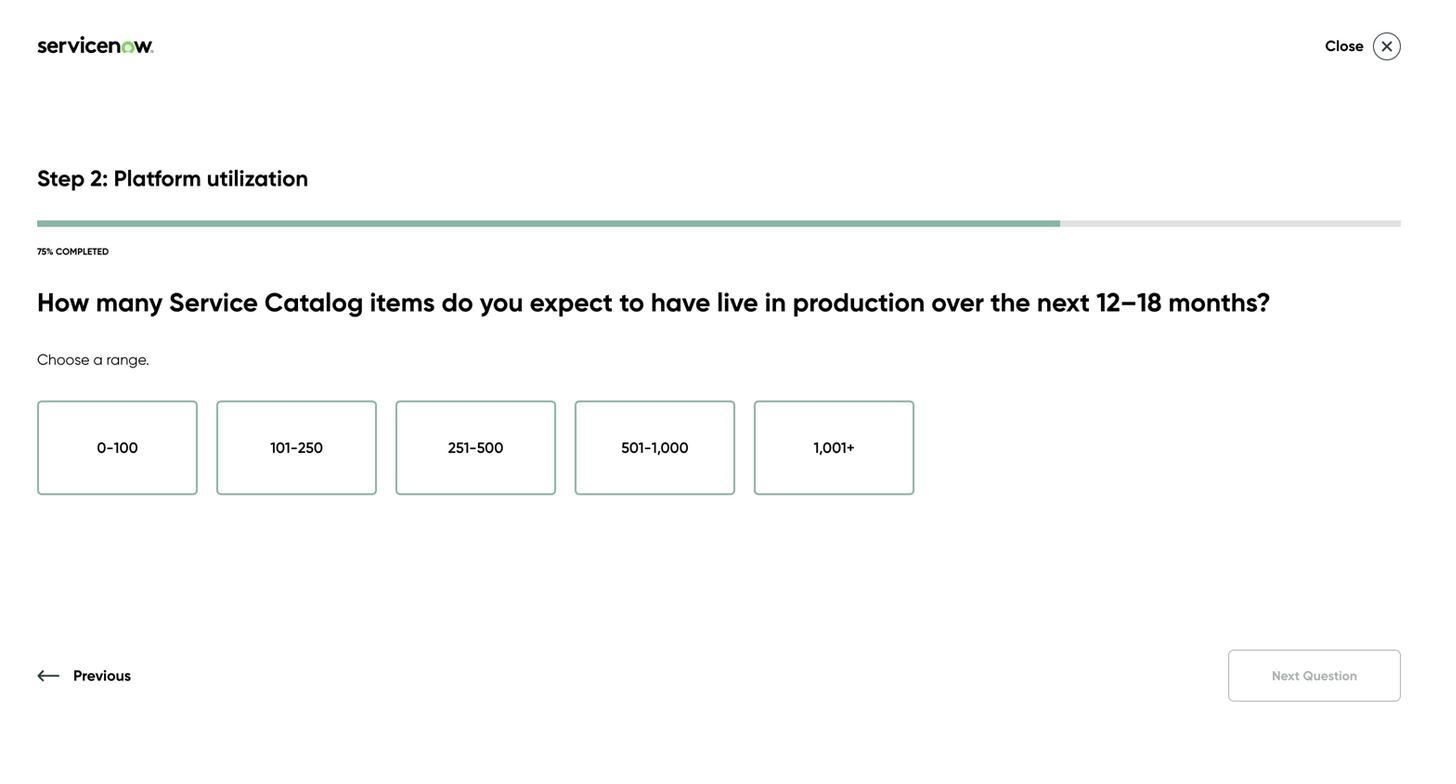 Task type: locate. For each thing, give the bounding box(es) containing it.
1 horizontal spatial team
[[1398, 437, 1433, 455]]

estimator inside use the platform team estimator to find out how many people you need to build your team a
[[976, 437, 1040, 455]]

0 horizontal spatial servicenow
[[819, 203, 1062, 259]]

1 horizontal spatial to
[[1044, 437, 1058, 455]]

0 vertical spatial team
[[1009, 348, 1045, 366]]

you right do
[[480, 286, 523, 319]]

months?
[[1168, 286, 1271, 319]]

servicenow platform team estimator
[[819, 203, 1370, 317]]

1 horizontal spatial many
[[1149, 437, 1187, 455]]

platform
[[114, 164, 201, 192], [1073, 203, 1248, 259], [874, 437, 931, 455]]

the right over
[[991, 286, 1030, 319]]

extends
[[1235, 348, 1289, 366]]

0 vertical spatial many
[[96, 286, 163, 319]]

a right as
[[1396, 348, 1406, 366]]

many up range.
[[96, 286, 163, 319]]

1 horizontal spatial you
[[1243, 437, 1267, 455]]

1,000
[[652, 438, 689, 457]]

0 horizontal spatial platform
[[114, 164, 201, 192]]

to left find
[[1044, 437, 1058, 455]]

servicenow up over
[[819, 203, 1062, 259]]

0 horizontal spatial you
[[480, 286, 523, 319]]

strat
[[1409, 348, 1438, 366]]

servicenow
[[819, 203, 1062, 259], [1293, 348, 1373, 366]]

1 vertical spatial you
[[1243, 437, 1267, 455]]

platform right 2:
[[114, 164, 201, 192]]

use the platform team estimator to find out how many people you need to build your team a
[[819, 437, 1438, 477]]

the
[[991, 286, 1030, 319], [848, 437, 870, 455]]

1 horizontal spatial platform
[[874, 437, 931, 455]]

team
[[1259, 203, 1370, 259], [935, 437, 972, 455]]

501-1,000
[[621, 438, 689, 457]]

estimator left find
[[976, 437, 1040, 455]]

0 vertical spatial you
[[480, 286, 523, 319]]

2 horizontal spatial platform
[[1073, 203, 1248, 259]]

estimator
[[819, 261, 1015, 317], [976, 437, 1040, 455]]

501-
[[621, 438, 652, 457]]

0 vertical spatial the
[[991, 286, 1030, 319]]

a right your
[[1437, 437, 1438, 455]]

to left build
[[1310, 437, 1324, 455]]

platform for utilization
[[114, 164, 201, 192]]

1 vertical spatial many
[[1149, 437, 1187, 455]]

your
[[1365, 437, 1394, 455]]

500
[[477, 438, 504, 457]]

0 horizontal spatial many
[[96, 286, 163, 319]]

how
[[37, 286, 89, 319]]

you inside use the platform team estimator to find out how many people you need to build your team a
[[1243, 437, 1267, 455]]

0 vertical spatial platform
[[114, 164, 201, 192]]

0 horizontal spatial a
[[93, 351, 103, 369]]

0 horizontal spatial team
[[935, 437, 972, 455]]

team inside use the platform team estimator to find out how many people you need to build your team a
[[1398, 437, 1433, 455]]

1 vertical spatial the
[[848, 437, 870, 455]]

servicenow left as
[[1293, 348, 1373, 366]]

the right "use"
[[848, 437, 870, 455]]

production
[[793, 286, 925, 319]]

1 vertical spatial servicenow
[[1293, 348, 1373, 366]]

2:
[[90, 164, 108, 192]]

1 vertical spatial estimator
[[976, 437, 1040, 455]]

platform inside use the platform team estimator to find out how many people you need to build your team a
[[874, 437, 931, 455]]

many inside use the platform team estimator to find out how many people you need to build your team a
[[1149, 437, 1187, 455]]

over
[[931, 286, 984, 319]]

us
[[139, 665, 155, 683]]

your servicenow® platform team establishes, maintains, and extends servicenow as a strat
[[819, 348, 1438, 411]]

with
[[103, 665, 135, 683]]

2 horizontal spatial a
[[1437, 437, 1438, 455]]

your
[[819, 348, 849, 366]]

platform up 12–18
[[1073, 203, 1248, 259]]

251-
[[448, 438, 477, 457]]

platform right 1,001+
[[874, 437, 931, 455]]

1 horizontal spatial a
[[1396, 348, 1406, 366]]

1 vertical spatial team
[[1398, 437, 1433, 455]]

team
[[1009, 348, 1045, 366], [1398, 437, 1433, 455]]

101-250
[[270, 438, 323, 457]]

1,001+
[[814, 438, 855, 457]]

0 vertical spatial team
[[1259, 203, 1370, 259]]

to left have
[[619, 286, 644, 319]]

people
[[1191, 437, 1239, 455]]

catalog
[[265, 286, 363, 319]]

251-500
[[448, 438, 504, 457]]

75% completed
[[37, 246, 109, 257]]

0 vertical spatial estimator
[[819, 261, 1015, 317]]

previous
[[73, 667, 131, 685]]

1 vertical spatial platform
[[1073, 203, 1248, 259]]

a
[[1396, 348, 1406, 366], [93, 351, 103, 369], [1437, 437, 1438, 455]]

many
[[96, 286, 163, 319], [1149, 437, 1187, 455]]

team right platform
[[1009, 348, 1045, 366]]

as
[[1376, 348, 1393, 366]]

1 vertical spatial team
[[935, 437, 972, 455]]

connect
[[37, 665, 99, 683]]

to
[[619, 286, 644, 319], [1044, 437, 1058, 455], [1310, 437, 1324, 455]]

platform for team
[[874, 437, 931, 455]]

1 horizontal spatial servicenow
[[1293, 348, 1373, 366]]

you left need
[[1243, 437, 1267, 455]]

many right how
[[1149, 437, 1187, 455]]

do
[[442, 286, 473, 319]]

find
[[1061, 437, 1087, 455]]

connect with us
[[37, 665, 155, 683]]

estimator up the servicenow® in the right top of the page
[[819, 261, 1015, 317]]

next
[[1037, 286, 1090, 319]]

have
[[651, 286, 711, 319]]

0 horizontal spatial team
[[1009, 348, 1045, 366]]

team right your
[[1398, 437, 1433, 455]]

a left range.
[[93, 351, 103, 369]]

1 horizontal spatial the
[[991, 286, 1030, 319]]

1 horizontal spatial team
[[1259, 203, 1370, 259]]

0 horizontal spatial the
[[848, 437, 870, 455]]

and
[[1204, 348, 1231, 366]]

you
[[480, 286, 523, 319], [1243, 437, 1267, 455]]

2 vertical spatial platform
[[874, 437, 931, 455]]

0 vertical spatial servicenow
[[819, 203, 1062, 259]]

0-
[[97, 438, 114, 457]]



Task type: describe. For each thing, give the bounding box(es) containing it.
a inside your servicenow® platform team establishes, maintains, and extends servicenow as a strat
[[1396, 348, 1406, 366]]

servicenow inside servicenow platform team estimator
[[819, 203, 1062, 259]]

how
[[1117, 437, 1146, 455]]

live
[[717, 286, 758, 319]]

estimator inside servicenow platform team estimator
[[819, 261, 1015, 317]]

2 horizontal spatial to
[[1310, 437, 1324, 455]]

servicenow inside your servicenow® platform team establishes, maintains, and extends servicenow as a strat
[[1293, 348, 1373, 366]]

100
[[114, 438, 138, 457]]

items
[[370, 286, 435, 319]]

75%
[[37, 246, 53, 257]]

utilization
[[207, 164, 308, 192]]

12–18
[[1097, 286, 1162, 319]]

0-100
[[97, 438, 138, 457]]

step
[[37, 164, 85, 192]]

servicenow®
[[852, 348, 944, 366]]

team inside servicenow platform team estimator
[[1259, 203, 1370, 259]]

platform
[[948, 348, 1005, 366]]

0 horizontal spatial to
[[619, 286, 644, 319]]

out
[[1090, 437, 1113, 455]]

range.
[[106, 351, 149, 369]]

use
[[819, 437, 844, 455]]

close
[[1325, 37, 1364, 55]]

step 2: platform utilization
[[37, 164, 308, 192]]

team inside use the platform team estimator to find out how many people you need to build your team a
[[935, 437, 972, 455]]

platform inside servicenow platform team estimator
[[1073, 203, 1248, 259]]

250
[[298, 438, 323, 457]]

choose a range.
[[37, 351, 149, 369]]

101-
[[270, 438, 298, 457]]

team inside your servicenow® platform team establishes, maintains, and extends servicenow as a strat
[[1009, 348, 1045, 366]]

a inside use the platform team estimator to find out how many people you need to build your team a
[[1437, 437, 1438, 455]]

service
[[169, 286, 258, 319]]

expect
[[530, 286, 613, 319]]

choose
[[37, 351, 90, 369]]

need
[[1271, 437, 1306, 455]]

completed
[[56, 246, 109, 257]]

establishes,
[[1049, 348, 1127, 366]]

maintains,
[[1131, 348, 1200, 366]]

in
[[765, 286, 786, 319]]

the inside use the platform team estimator to find out how many people you need to build your team a
[[848, 437, 870, 455]]

build
[[1328, 437, 1361, 455]]

how many service catalog items do you expect to have live in production over the next 12–18 months?
[[37, 286, 1271, 319]]



Task type: vqa. For each thing, say whether or not it's contained in the screenshot.
Go to ServiceNow account image
no



